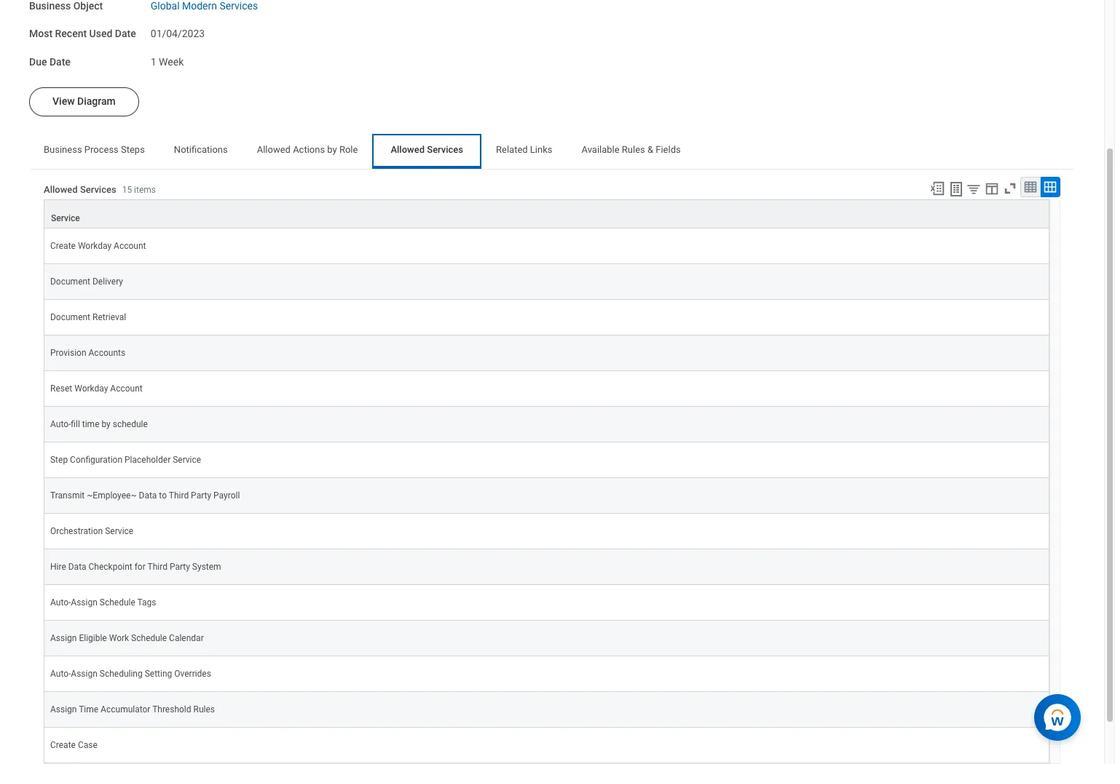 Task type: vqa. For each thing, say whether or not it's contained in the screenshot.
Delegated
no



Task type: locate. For each thing, give the bounding box(es) containing it.
service down ~employee~
[[105, 527, 133, 537]]

allowed
[[257, 144, 291, 155], [391, 144, 425, 155], [44, 184, 78, 195]]

select to filter grid data image
[[966, 181, 982, 197]]

create
[[50, 241, 76, 251], [50, 741, 76, 751]]

0 vertical spatial account
[[114, 241, 146, 251]]

1 horizontal spatial data
[[139, 491, 157, 501]]

auto-fill time by schedule
[[50, 419, 148, 430]]

provision accounts element
[[50, 345, 125, 358]]

1 vertical spatial account
[[110, 384, 143, 394]]

3 auto- from the top
[[50, 669, 71, 680]]

0 vertical spatial third
[[169, 491, 189, 501]]

workday for create
[[78, 241, 112, 251]]

1 week element
[[151, 53, 184, 68]]

used
[[89, 28, 112, 40]]

create inside create workday account element
[[50, 241, 76, 251]]

1 vertical spatial data
[[68, 562, 86, 572]]

view
[[52, 95, 75, 107]]

1 horizontal spatial services
[[427, 144, 463, 155]]

1 horizontal spatial by
[[327, 144, 337, 155]]

1 vertical spatial party
[[170, 562, 190, 572]]

create for create workday account
[[50, 241, 76, 251]]

time
[[79, 705, 98, 715]]

data right hire
[[68, 562, 86, 572]]

tab list
[[29, 134, 1075, 169]]

1 vertical spatial create
[[50, 741, 76, 751]]

allowed services 15 items
[[44, 184, 156, 195]]

third
[[169, 491, 189, 501], [148, 562, 167, 572]]

third right the for in the bottom of the page
[[148, 562, 167, 572]]

party for system
[[170, 562, 190, 572]]

assign left the eligible
[[50, 634, 77, 644]]

assign eligible work schedule calendar
[[50, 634, 204, 644]]

assign
[[71, 598, 97, 608], [50, 634, 77, 644], [71, 669, 97, 680], [50, 705, 77, 715]]

hire
[[50, 562, 66, 572]]

auto- left 'time' on the bottom left of page
[[50, 419, 71, 430]]

2 vertical spatial service
[[105, 527, 133, 537]]

0 vertical spatial party
[[191, 491, 211, 501]]

third for for
[[148, 562, 167, 572]]

export to excel image
[[930, 180, 946, 197]]

0 horizontal spatial third
[[148, 562, 167, 572]]

items
[[134, 185, 156, 195]]

1 vertical spatial by
[[102, 419, 111, 430]]

fill
[[71, 419, 80, 430]]

1 vertical spatial document
[[50, 312, 90, 323]]

0 horizontal spatial services
[[80, 184, 116, 195]]

1 horizontal spatial party
[[191, 491, 211, 501]]

auto-assign scheduling setting overrides
[[50, 669, 211, 680]]

auto-fill time by schedule element
[[50, 417, 148, 430]]

related
[[496, 144, 528, 155]]

workday right reset
[[74, 384, 108, 394]]

party left payroll
[[191, 491, 211, 501]]

1 horizontal spatial rules
[[622, 144, 645, 155]]

auto-assign schedule tags
[[50, 598, 156, 608]]

allowed for allowed services
[[391, 144, 425, 155]]

workday for reset
[[74, 384, 108, 394]]

date right used
[[115, 28, 136, 40]]

rules
[[622, 144, 645, 155], [193, 705, 215, 715]]

0 vertical spatial workday
[[78, 241, 112, 251]]

workday up the document delivery element
[[78, 241, 112, 251]]

click to view/edit grid preferences image
[[984, 180, 1000, 197]]

assign time accumulator threshold rules element
[[50, 702, 215, 715]]

fields
[[656, 144, 681, 155]]

allowed for allowed actions by role
[[257, 144, 291, 155]]

services inside tab list
[[427, 144, 463, 155]]

0 vertical spatial document
[[50, 277, 90, 287]]

transmit ~employee~ data to third party payroll element
[[50, 488, 240, 501]]

auto- for auto-assign schedule tags
[[50, 598, 71, 608]]

0 vertical spatial services
[[427, 144, 463, 155]]

by left role at the top left of the page
[[327, 144, 337, 155]]

allowed down the business
[[44, 184, 78, 195]]

services left related
[[427, 144, 463, 155]]

recent
[[55, 28, 87, 40]]

assign left time
[[50, 705, 77, 715]]

~employee~
[[87, 491, 137, 501]]

scheduling
[[100, 669, 143, 680]]

0 vertical spatial rules
[[622, 144, 645, 155]]

service up create workday account element
[[51, 213, 80, 224]]

0 horizontal spatial allowed
[[44, 184, 78, 195]]

rules left &
[[622, 144, 645, 155]]

1 vertical spatial auto-
[[50, 598, 71, 608]]

auto-
[[50, 419, 71, 430], [50, 598, 71, 608], [50, 669, 71, 680]]

accounts
[[89, 348, 125, 358]]

to
[[159, 491, 167, 501]]

1
[[151, 56, 156, 68]]

2 horizontal spatial service
[[173, 455, 201, 465]]

orchestration service
[[50, 527, 133, 537]]

transmit
[[50, 491, 85, 501]]

by
[[327, 144, 337, 155], [102, 419, 111, 430]]

create inside create case element
[[50, 741, 76, 751]]

0 vertical spatial date
[[115, 28, 136, 40]]

allowed left the 'actions'
[[257, 144, 291, 155]]

week
[[159, 56, 184, 68]]

01/04/2023
[[151, 28, 205, 40]]

step configuration placeholder service
[[50, 455, 201, 465]]

create up the document delivery element
[[50, 241, 76, 251]]

expand table image
[[1043, 180, 1058, 194]]

1 auto- from the top
[[50, 419, 71, 430]]

party
[[191, 491, 211, 501], [170, 562, 190, 572]]

document left delivery
[[50, 277, 90, 287]]

case
[[78, 741, 97, 751]]

rules right threshold
[[193, 705, 215, 715]]

assign up the eligible
[[71, 598, 97, 608]]

create for create case
[[50, 741, 76, 751]]

create left case
[[50, 741, 76, 751]]

workday
[[78, 241, 112, 251], [74, 384, 108, 394]]

account up delivery
[[114, 241, 146, 251]]

by right 'time' on the bottom left of page
[[102, 419, 111, 430]]

15
[[122, 185, 132, 195]]

auto- for auto-assign scheduling setting overrides
[[50, 669, 71, 680]]

date
[[115, 28, 136, 40], [49, 56, 71, 68]]

reset workday account
[[50, 384, 143, 394]]

links
[[530, 144, 553, 155]]

create case
[[50, 741, 97, 751]]

date right due
[[49, 56, 71, 68]]

0 horizontal spatial service
[[51, 213, 80, 224]]

toolbar
[[923, 177, 1061, 199]]

schedule
[[100, 598, 135, 608], [131, 634, 167, 644]]

table image
[[1024, 180, 1038, 194]]

data
[[139, 491, 157, 501], [68, 562, 86, 572]]

auto- left scheduling
[[50, 669, 71, 680]]

auto- for auto-fill time by schedule
[[50, 419, 71, 430]]

service
[[51, 213, 80, 224], [173, 455, 201, 465], [105, 527, 133, 537]]

2 horizontal spatial allowed
[[391, 144, 425, 155]]

account up schedule
[[110, 384, 143, 394]]

2 vertical spatial auto-
[[50, 669, 71, 680]]

document up provision
[[50, 312, 90, 323]]

third right to
[[169, 491, 189, 501]]

1 create from the top
[[50, 241, 76, 251]]

assign eligible work schedule calendar element
[[50, 631, 204, 644]]

step
[[50, 455, 68, 465]]

auto- down hire
[[50, 598, 71, 608]]

services
[[427, 144, 463, 155], [80, 184, 116, 195]]

0 vertical spatial service
[[51, 213, 80, 224]]

document
[[50, 277, 90, 287], [50, 312, 90, 323]]

auto-assign schedule tags element
[[50, 595, 156, 608]]

0 vertical spatial create
[[50, 241, 76, 251]]

tab list containing business process steps
[[29, 134, 1075, 169]]

service right placeholder
[[173, 455, 201, 465]]

2 document from the top
[[50, 312, 90, 323]]

allowed right role at the top left of the page
[[391, 144, 425, 155]]

hire data checkpoint for third party system element
[[50, 559, 221, 572]]

1 horizontal spatial allowed
[[257, 144, 291, 155]]

1 vertical spatial services
[[80, 184, 116, 195]]

1 vertical spatial date
[[49, 56, 71, 68]]

0 horizontal spatial date
[[49, 56, 71, 68]]

0 horizontal spatial by
[[102, 419, 111, 430]]

0 vertical spatial by
[[327, 144, 337, 155]]

1 vertical spatial workday
[[74, 384, 108, 394]]

1 document from the top
[[50, 277, 90, 287]]

1 horizontal spatial service
[[105, 527, 133, 537]]

0 horizontal spatial party
[[170, 562, 190, 572]]

party left system
[[170, 562, 190, 572]]

schedule right work
[[131, 634, 167, 644]]

1 horizontal spatial third
[[169, 491, 189, 501]]

0 vertical spatial auto-
[[50, 419, 71, 430]]

provision accounts
[[50, 348, 125, 358]]

service button
[[44, 200, 1049, 228]]

services left 15
[[80, 184, 116, 195]]

1 vertical spatial rules
[[193, 705, 215, 715]]

2 create from the top
[[50, 741, 76, 751]]

0 vertical spatial schedule
[[100, 598, 135, 608]]

account
[[114, 241, 146, 251], [110, 384, 143, 394]]

export to worksheets image
[[948, 180, 965, 198]]

process
[[84, 144, 119, 155]]

schedule left tags
[[100, 598, 135, 608]]

2 auto- from the top
[[50, 598, 71, 608]]

1 vertical spatial third
[[148, 562, 167, 572]]

0 horizontal spatial data
[[68, 562, 86, 572]]

0 horizontal spatial rules
[[193, 705, 215, 715]]

assign up time
[[71, 669, 97, 680]]

0 vertical spatial data
[[139, 491, 157, 501]]

most recent used date
[[29, 28, 136, 40]]

payroll
[[213, 491, 240, 501]]

data left to
[[139, 491, 157, 501]]



Task type: describe. For each thing, give the bounding box(es) containing it.
most recent used date element
[[151, 19, 205, 41]]

create workday account element
[[50, 238, 146, 251]]

eligible
[[79, 634, 107, 644]]

related links
[[496, 144, 553, 155]]

schedule
[[113, 419, 148, 430]]

transmit ~employee~ data to third party payroll
[[50, 491, 240, 501]]

rules inside the assign time accumulator threshold rules element
[[193, 705, 215, 715]]

create case element
[[50, 738, 97, 751]]

service row
[[44, 199, 1050, 229]]

fullscreen image
[[1002, 180, 1018, 197]]

document for document retrieval
[[50, 312, 90, 323]]

account for create workday account
[[114, 241, 146, 251]]

allowed services
[[391, 144, 463, 155]]

threshold
[[152, 705, 191, 715]]

due
[[29, 56, 47, 68]]

auto-assign scheduling setting overrides element
[[50, 666, 211, 680]]

system
[[192, 562, 221, 572]]

accumulator
[[101, 705, 150, 715]]

create workday account
[[50, 241, 146, 251]]

role
[[339, 144, 358, 155]]

1 vertical spatial schedule
[[131, 634, 167, 644]]

tags
[[137, 598, 156, 608]]

checkpoint
[[89, 562, 132, 572]]

view diagram button
[[29, 87, 139, 116]]

diagram
[[77, 95, 116, 107]]

document retrieval element
[[50, 309, 126, 323]]

time
[[82, 419, 99, 430]]

most
[[29, 28, 53, 40]]

1 vertical spatial service
[[173, 455, 201, 465]]

orchestration service element
[[50, 524, 133, 537]]

available
[[582, 144, 620, 155]]

third for to
[[169, 491, 189, 501]]

retrieval
[[93, 312, 126, 323]]

actions
[[293, 144, 325, 155]]

document retrieval
[[50, 312, 126, 323]]

due date
[[29, 56, 71, 68]]

assign time accumulator threshold rules
[[50, 705, 215, 715]]

account for reset workday account
[[110, 384, 143, 394]]

rules inside tab list
[[622, 144, 645, 155]]

view diagram
[[52, 95, 116, 107]]

work
[[109, 634, 129, 644]]

business
[[44, 144, 82, 155]]

available rules & fields
[[582, 144, 681, 155]]

1 week
[[151, 56, 184, 68]]

reset workday account element
[[50, 381, 143, 394]]

service inside popup button
[[51, 213, 80, 224]]

delivery
[[93, 277, 123, 287]]

for
[[135, 562, 146, 572]]

reset
[[50, 384, 72, 394]]

services for allowed services 15 items
[[80, 184, 116, 195]]

&
[[648, 144, 654, 155]]

step configuration placeholder service element
[[50, 452, 201, 465]]

orchestration
[[50, 527, 103, 537]]

provision
[[50, 348, 86, 358]]

overrides
[[174, 669, 211, 680]]

hire data checkpoint for third party system
[[50, 562, 221, 572]]

party for payroll
[[191, 491, 211, 501]]

services for allowed services
[[427, 144, 463, 155]]

setting
[[145, 669, 172, 680]]

document delivery
[[50, 277, 123, 287]]

document delivery element
[[50, 274, 123, 287]]

document for document delivery
[[50, 277, 90, 287]]

1 horizontal spatial date
[[115, 28, 136, 40]]

calendar
[[169, 634, 204, 644]]

allowed actions by role
[[257, 144, 358, 155]]

notifications
[[174, 144, 228, 155]]

placeholder
[[125, 455, 171, 465]]

business process steps
[[44, 144, 145, 155]]

steps
[[121, 144, 145, 155]]

configuration
[[70, 455, 122, 465]]



